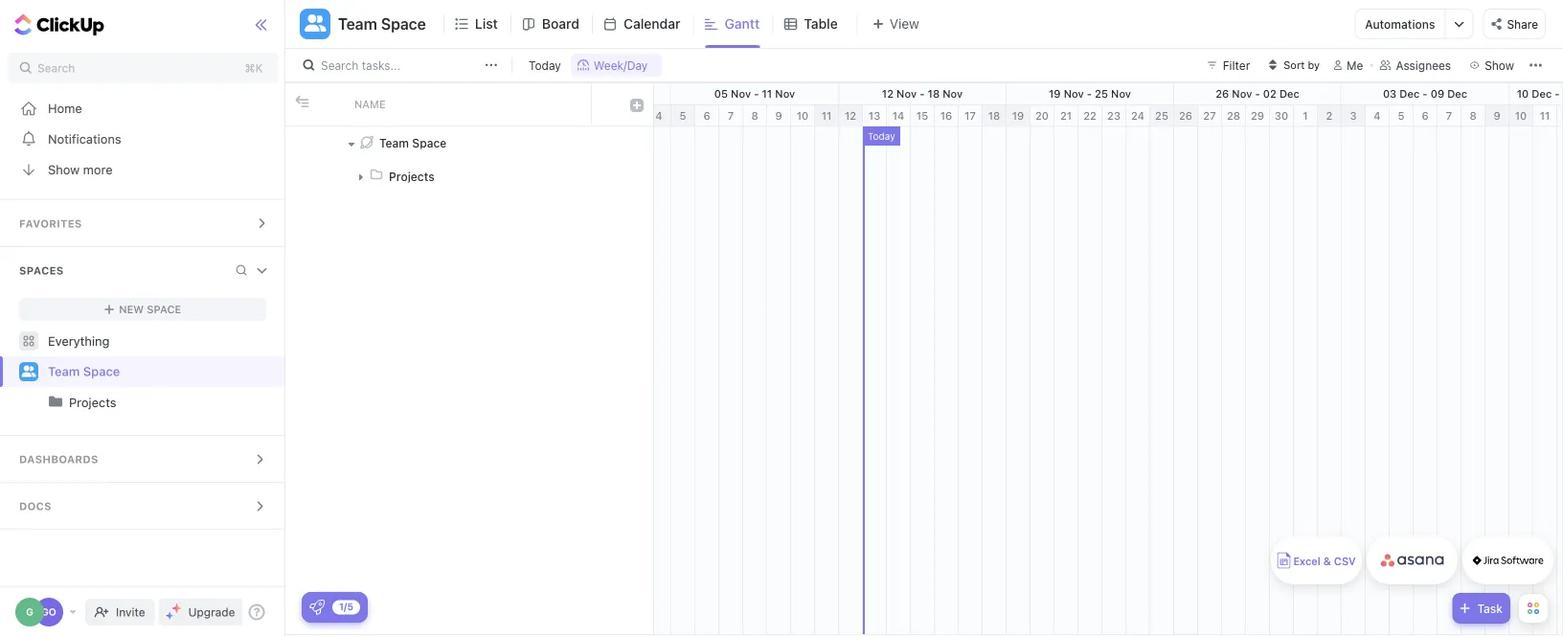 Task type: describe. For each thing, give the bounding box(es) containing it.
1 projects link from the left
[[2, 387, 269, 418]]

filter
[[1223, 58, 1251, 72]]

upgrade
[[188, 606, 235, 619]]

05
[[715, 88, 728, 100]]

 image for 4th 'column header' from right
[[296, 95, 309, 108]]

4 nov from the left
[[897, 88, 917, 100]]

assignees button
[[1372, 54, 1460, 77]]

17 element
[[959, 105, 983, 126]]

05 nov - 11 nov element
[[672, 83, 839, 104]]

search for search tasks...
[[321, 58, 359, 72]]

oct
[[562, 88, 581, 100]]

1 column header from the left
[[286, 83, 314, 126]]

1 6 from the left
[[704, 110, 711, 122]]

team inside "cell"
[[379, 137, 409, 150]]

row group containing team space
[[286, 126, 653, 634]]

spaces
[[19, 264, 64, 277]]

25 inside "element"
[[1095, 88, 1109, 100]]

view
[[918, 16, 948, 32]]

1 5 from the left
[[680, 110, 687, 122]]

22 element
[[1079, 105, 1103, 126]]

16
[[941, 110, 953, 122]]

18 element
[[983, 105, 1007, 126]]

26 for 26 nov - 02 dec
[[1216, 88, 1230, 100]]

2 12 element from the left
[[1558, 105, 1564, 126]]

19 for 19
[[1013, 110, 1025, 122]]

24 element
[[1127, 105, 1151, 126]]

2
[[1327, 110, 1333, 122]]

team for the team space link
[[48, 364, 80, 379]]

03 dec - 09 dec
[[1384, 88, 1468, 100]]

onboarding checklist button element
[[309, 600, 325, 615]]

g
[[26, 607, 33, 618]]

everything
[[48, 334, 110, 348]]

team space inside "cell"
[[379, 137, 447, 150]]

11 inside "05 nov - 11 nov" 'element'
[[762, 88, 772, 100]]

g go
[[26, 607, 56, 618]]

docs
[[19, 500, 52, 513]]

name column header
[[343, 83, 592, 126]]

1 horizontal spatial 1
[[1563, 88, 1564, 100]]

sort
[[1284, 59, 1305, 71]]

1 horizontal spatial 25
[[1156, 110, 1169, 122]]

19 nov - 25 nov
[[1049, 88, 1132, 100]]

name
[[355, 98, 386, 111]]

13 element
[[863, 105, 887, 126]]

board link
[[542, 0, 587, 48]]

assignees
[[1397, 58, 1452, 72]]

12 for 12
[[845, 110, 857, 122]]

space inside team space "cell"
[[412, 137, 447, 150]]

2 projects link from the left
[[69, 387, 269, 418]]

projects - 0.00% row
[[286, 160, 653, 194]]

27
[[1204, 110, 1217, 122]]

gantt
[[725, 16, 760, 32]]

team space button
[[331, 3, 426, 45]]

2 5 from the left
[[1398, 110, 1405, 122]]

28 element
[[1223, 105, 1247, 126]]

05 nov - 11 nov
[[715, 88, 796, 100]]

1 horizontal spatial 18
[[989, 110, 1001, 122]]

25 element
[[1151, 105, 1175, 126]]

automations button
[[1356, 10, 1445, 38]]

new
[[119, 303, 144, 316]]

7 nov from the left
[[1112, 88, 1132, 100]]

favorites
[[19, 218, 82, 230]]

- for 02
[[1256, 88, 1261, 100]]

2 10 element from the left
[[1510, 105, 1534, 126]]

02
[[1264, 88, 1277, 100]]

22
[[1084, 110, 1097, 122]]

show for show
[[1485, 58, 1515, 72]]

list
[[475, 16, 498, 32]]

projects cell
[[343, 160, 592, 194]]

projects inside 'sidebar' navigation
[[69, 395, 116, 410]]

20
[[1036, 110, 1049, 122]]

14 element
[[887, 105, 911, 126]]

1 8 from the left
[[752, 110, 759, 122]]

go
[[41, 607, 56, 618]]

23
[[1108, 110, 1121, 122]]

search for search
[[37, 61, 75, 75]]

30 element
[[1271, 105, 1295, 126]]

10 dec - 1
[[1517, 88, 1564, 100]]

excel & csv
[[1294, 555, 1356, 568]]

10 for 1st 10 'element' from the left
[[797, 110, 809, 122]]

2 4 from the left
[[1374, 110, 1381, 122]]

26 nov - 02 dec element
[[1175, 83, 1342, 104]]

1 10 element from the left
[[791, 105, 815, 126]]

sort by button
[[1262, 54, 1326, 77]]

21 element
[[1055, 105, 1079, 126]]

12 nov - 18 nov
[[882, 88, 963, 100]]

15
[[917, 110, 929, 122]]

list link
[[475, 0, 506, 48]]

2 nov from the left
[[731, 88, 751, 100]]

1 vertical spatial 1
[[1303, 110, 1309, 122]]

favorites button
[[0, 200, 286, 246]]

home
[[48, 101, 82, 115]]

1/5
[[339, 601, 354, 612]]

me button
[[1326, 54, 1372, 77]]

04
[[592, 88, 606, 100]]

team space cell
[[343, 126, 592, 160]]

- for 09
[[1423, 88, 1428, 100]]

27 element
[[1199, 105, 1223, 126]]

calendar link
[[624, 0, 688, 48]]

4 dec from the left
[[1532, 88, 1553, 100]]

new space
[[119, 303, 181, 316]]

29 element
[[1247, 105, 1271, 126]]

23 element
[[1103, 105, 1127, 126]]

user group image
[[22, 365, 36, 377]]

24
[[1132, 110, 1145, 122]]

user group image
[[304, 14, 326, 32]]



Task type: locate. For each thing, give the bounding box(es) containing it.
1 12 element from the left
[[839, 105, 863, 126]]

team for team space 'button'
[[338, 15, 377, 33]]

03
[[1384, 88, 1397, 100]]

 image right 04
[[630, 99, 644, 112]]

12 element
[[839, 105, 863, 126], [1558, 105, 1564, 126]]

onboarding checklist button image
[[309, 600, 325, 615]]

1 horizontal spatial 6
[[1422, 110, 1429, 122]]

11
[[762, 88, 772, 100], [822, 110, 832, 122], [1540, 110, 1551, 122]]

0 vertical spatial 26
[[1216, 88, 1230, 100]]

6 down '03 dec - 09 dec'
[[1422, 110, 1429, 122]]

0 vertical spatial 18
[[928, 88, 940, 100]]

26
[[1216, 88, 1230, 100], [1179, 110, 1193, 122]]

3 column header from the left
[[592, 83, 621, 126]]

2 - from the left
[[754, 88, 759, 100]]

5
[[680, 110, 687, 122], [1398, 110, 1405, 122]]

0 horizontal spatial 12 element
[[839, 105, 863, 126]]

0 vertical spatial 25
[[1095, 88, 1109, 100]]

29 inside 29 element
[[1251, 110, 1265, 122]]

dashboards
[[19, 453, 98, 466]]

10 down 10 dec - 16 dec element
[[1516, 110, 1528, 122]]

0 horizontal spatial 1
[[1303, 110, 1309, 122]]

8
[[752, 110, 759, 122], [1470, 110, 1477, 122]]

dec right 03 at the right top of page
[[1400, 88, 1420, 100]]

team down 'name'
[[379, 137, 409, 150]]

26 right the 25 element
[[1179, 110, 1193, 122]]

excel & csv link
[[1272, 537, 1363, 584]]

show
[[1485, 58, 1515, 72], [48, 162, 80, 177]]

10
[[1517, 88, 1530, 100], [797, 110, 809, 122], [1516, 110, 1528, 122]]

0 horizontal spatial 18
[[928, 88, 940, 100]]

1 horizontal spatial 19
[[1049, 88, 1061, 100]]

5 down '03 dec - 09 dec'
[[1398, 110, 1405, 122]]

1 horizontal spatial  image
[[630, 99, 644, 112]]

16 element
[[935, 105, 959, 126]]

row group
[[286, 126, 653, 634]]

2 6 from the left
[[1422, 110, 1429, 122]]

0 vertical spatial 1
[[1563, 88, 1564, 100]]

projects inside cell
[[389, 170, 435, 183]]

19 for 19 nov - 25 nov
[[1049, 88, 1061, 100]]

19 inside "element"
[[1049, 88, 1061, 100]]

19 up 21
[[1049, 88, 1061, 100]]

1 horizontal spatial search
[[321, 58, 359, 72]]

team space up tasks... at the left of the page
[[338, 15, 426, 33]]

4 down '29 oct - 04 nov' "element"
[[656, 110, 663, 122]]

19 nov - 25 nov element
[[1007, 83, 1175, 104]]

6 - from the left
[[1423, 88, 1428, 100]]

team space down 'name'
[[379, 137, 447, 150]]

13
[[869, 110, 881, 122]]

calendar
[[624, 16, 681, 32]]

1 horizontal spatial 7
[[1447, 110, 1453, 122]]

2 11 element from the left
[[1534, 105, 1558, 126]]

2 vertical spatial team space
[[48, 364, 120, 379]]

1 horizontal spatial 9
[[1494, 110, 1501, 122]]

1
[[1563, 88, 1564, 100], [1303, 110, 1309, 122]]

1 9 from the left
[[776, 110, 782, 122]]

0 horizontal spatial  image
[[296, 95, 309, 108]]

0 horizontal spatial 25
[[1095, 88, 1109, 100]]

-
[[584, 88, 589, 100], [754, 88, 759, 100], [920, 88, 925, 100], [1087, 88, 1092, 100], [1256, 88, 1261, 100], [1423, 88, 1428, 100], [1555, 88, 1561, 100]]

upgrade link
[[159, 599, 243, 626]]

21
[[1061, 110, 1072, 122]]

0 vertical spatial team
[[338, 15, 377, 33]]

show left more
[[48, 162, 80, 177]]

12
[[882, 88, 894, 100], [845, 110, 857, 122]]

view button
[[885, 12, 953, 36]]

28
[[1227, 110, 1241, 122]]

0 horizontal spatial show
[[48, 162, 80, 177]]

1 - from the left
[[584, 88, 589, 100]]

10 for 10 dec - 1
[[1517, 88, 1530, 100]]

8 nov from the left
[[1233, 88, 1253, 100]]

today
[[529, 58, 561, 72], [868, 130, 896, 141]]

team space inside 'sidebar' navigation
[[48, 364, 120, 379]]

8 down 05 nov - 11 nov at top
[[752, 110, 759, 122]]

15 element
[[911, 105, 935, 126]]

task
[[1478, 602, 1503, 615]]

space inside the team space link
[[83, 364, 120, 379]]

 image for 1st 'column header' from the right
[[630, 99, 644, 112]]

10 down "05 nov - 11 nov" 'element'
[[797, 110, 809, 122]]

0 horizontal spatial today
[[529, 58, 561, 72]]

1 vertical spatial today
[[868, 130, 896, 141]]

5 - from the left
[[1256, 88, 1261, 100]]

29 down 26 nov - 02 dec
[[1251, 110, 1265, 122]]

team space inside 'button'
[[338, 15, 426, 33]]

6
[[704, 110, 711, 122], [1422, 110, 1429, 122]]

29 for 29 oct - 04 nov
[[546, 88, 559, 100]]

sort by
[[1284, 59, 1320, 71]]

space right new
[[147, 303, 181, 316]]

notifications
[[48, 132, 121, 146]]

search up home
[[37, 61, 75, 75]]

2 7 from the left
[[1447, 110, 1453, 122]]

1 4 from the left
[[656, 110, 663, 122]]

space up projects cell
[[412, 137, 447, 150]]

today down 13 element
[[868, 130, 896, 141]]

18 up 15 element
[[928, 88, 940, 100]]

9 down show "dropdown button"
[[1494, 110, 1501, 122]]

0 horizontal spatial 12
[[845, 110, 857, 122]]

- for 1
[[1555, 88, 1561, 100]]

26 nov - 02 dec
[[1216, 88, 1300, 100]]

show down share button
[[1485, 58, 1515, 72]]

sidebar navigation
[[0, 0, 289, 637]]

board
[[542, 16, 580, 32]]

everything link
[[0, 326, 286, 356]]

dec down share
[[1532, 88, 1553, 100]]

0 horizontal spatial 6
[[704, 110, 711, 122]]

1 vertical spatial 19
[[1013, 110, 1025, 122]]

&
[[1324, 555, 1332, 568]]

1 vertical spatial team
[[379, 137, 409, 150]]

- for 18
[[920, 88, 925, 100]]

share
[[1508, 17, 1539, 31]]

⌘k
[[245, 61, 263, 75]]

Search tasks... text field
[[321, 52, 480, 79]]

11 element left 13
[[815, 105, 839, 126]]

0 horizontal spatial projects
[[69, 395, 116, 410]]

9 down "05 nov - 11 nov" 'element'
[[776, 110, 782, 122]]

1 vertical spatial projects
[[69, 395, 116, 410]]

0 vertical spatial projects
[[389, 170, 435, 183]]

8 down the 03 dec - 09 dec element
[[1470, 110, 1477, 122]]

19 element
[[1007, 105, 1031, 126]]

7 down 05 at the top of the page
[[728, 110, 734, 122]]

26 element
[[1175, 105, 1199, 126]]

space down everything
[[83, 364, 120, 379]]

0 vertical spatial 19
[[1049, 88, 1061, 100]]

sparkle svg 1 image
[[172, 604, 182, 613]]

show inside "dropdown button"
[[1485, 58, 1515, 72]]

5 nov from the left
[[943, 88, 963, 100]]

9
[[776, 110, 782, 122], [1494, 110, 1501, 122]]

0 horizontal spatial 7
[[728, 110, 734, 122]]

today down board
[[529, 58, 561, 72]]

0 horizontal spatial 29
[[546, 88, 559, 100]]

search inside 'sidebar' navigation
[[37, 61, 75, 75]]

automations
[[1366, 17, 1436, 31]]

2 horizontal spatial team
[[379, 137, 409, 150]]

team space for the team space link
[[48, 364, 120, 379]]

show more
[[48, 162, 113, 177]]

5 down "05 nov - 11 nov" 'element'
[[680, 110, 687, 122]]

1 vertical spatial 18
[[989, 110, 1001, 122]]

show for show more
[[48, 162, 80, 177]]

0 horizontal spatial 11
[[762, 88, 772, 100]]

7 - from the left
[[1555, 88, 1561, 100]]

12 up 14
[[882, 88, 894, 100]]

me
[[1347, 58, 1364, 72]]

10 element
[[791, 105, 815, 126], [1510, 105, 1534, 126]]

11 element down 10 dec - 1
[[1534, 105, 1558, 126]]

2 9 from the left
[[1494, 110, 1501, 122]]

1 7 from the left
[[728, 110, 734, 122]]

10 for 1st 10 'element' from the right
[[1516, 110, 1528, 122]]

1 horizontal spatial 12
[[882, 88, 894, 100]]

1 horizontal spatial 29
[[1251, 110, 1265, 122]]

invite
[[116, 606, 145, 619]]

12 element containing 12
[[839, 105, 863, 126]]

11 down 10 dec - 1
[[1540, 110, 1551, 122]]

25 right 24 element
[[1156, 110, 1169, 122]]

1 vertical spatial 12
[[845, 110, 857, 122]]

projects link
[[2, 387, 269, 418], [69, 387, 269, 418]]

by
[[1308, 59, 1320, 71]]

team space
[[338, 15, 426, 33], [379, 137, 447, 150], [48, 364, 120, 379]]

19 right 18 element
[[1013, 110, 1025, 122]]

2 8 from the left
[[1470, 110, 1477, 122]]

10 dec - 16 dec element
[[1510, 83, 1564, 104]]

filter button
[[1200, 54, 1258, 77]]

- for 11
[[754, 88, 759, 100]]

11 element
[[815, 105, 839, 126], [1534, 105, 1558, 126]]

29 for 29
[[1251, 110, 1265, 122]]

search tasks...
[[321, 58, 401, 72]]

1 vertical spatial 26
[[1179, 110, 1193, 122]]

18 right 17 element
[[989, 110, 1001, 122]]

11 left 13
[[822, 110, 832, 122]]

team space - 0.00% row
[[286, 126, 653, 160]]

4 - from the left
[[1087, 88, 1092, 100]]

0 horizontal spatial search
[[37, 61, 75, 75]]

3 nov from the left
[[775, 88, 796, 100]]

dec right '02'
[[1280, 88, 1300, 100]]

1 dec from the left
[[1280, 88, 1300, 100]]

09
[[1431, 88, 1445, 100]]

show button
[[1464, 54, 1521, 77]]

0 horizontal spatial 8
[[752, 110, 759, 122]]

1 horizontal spatial projects
[[389, 170, 435, 183]]

team down everything
[[48, 364, 80, 379]]

1 horizontal spatial 4
[[1374, 110, 1381, 122]]

0 horizontal spatial 19
[[1013, 110, 1025, 122]]

search
[[321, 58, 359, 72], [37, 61, 75, 75]]

26 for 26
[[1179, 110, 1193, 122]]

team inside 'sidebar' navigation
[[48, 364, 80, 379]]

- for 25
[[1087, 88, 1092, 100]]

12 element left 13
[[839, 105, 863, 126]]

notifications link
[[0, 124, 286, 154]]

team space link
[[48, 356, 269, 387]]

30
[[1275, 110, 1289, 122]]

29 inside '29 oct - 04 nov' "element"
[[546, 88, 559, 100]]

12 for 12 nov - 18 nov
[[882, 88, 894, 100]]

tree grid containing team space
[[286, 83, 653, 634]]

4 column header from the left
[[621, 83, 653, 126]]

table
[[832, 16, 866, 32]]

03 dec - 09 dec element
[[1342, 83, 1510, 104]]

1 vertical spatial 25
[[1156, 110, 1169, 122]]

1 vertical spatial team space
[[379, 137, 447, 150]]

1 horizontal spatial 26
[[1216, 88, 1230, 100]]

6 down "05 nov - 11 nov" 'element'
[[704, 110, 711, 122]]

space
[[381, 15, 426, 33], [412, 137, 447, 150], [147, 303, 181, 316], [83, 364, 120, 379]]

2 dec from the left
[[1400, 88, 1420, 100]]

1 vertical spatial 29
[[1251, 110, 1265, 122]]

dec
[[1280, 88, 1300, 100], [1400, 88, 1420, 100], [1448, 88, 1468, 100], [1532, 88, 1553, 100]]

projects
[[389, 170, 435, 183], [69, 395, 116, 410]]

1 horizontal spatial 10 element
[[1510, 105, 1534, 126]]

nov
[[609, 88, 629, 100], [731, 88, 751, 100], [775, 88, 796, 100], [897, 88, 917, 100], [943, 88, 963, 100], [1064, 88, 1084, 100], [1112, 88, 1132, 100], [1233, 88, 1253, 100]]

0 vertical spatial 29
[[546, 88, 559, 100]]

team space down everything
[[48, 364, 120, 379]]

more
[[83, 162, 113, 177]]

1 horizontal spatial 12 element
[[1558, 105, 1564, 126]]

 image
[[296, 95, 309, 108], [630, 99, 644, 112]]

3
[[1351, 110, 1357, 122]]

18
[[928, 88, 940, 100], [989, 110, 1001, 122]]

7 down the 03 dec - 09 dec element
[[1447, 110, 1453, 122]]

0 horizontal spatial 9
[[776, 110, 782, 122]]

12 element down 10 dec - 1
[[1558, 105, 1564, 126]]

6 nov from the left
[[1064, 88, 1084, 100]]

10 element down "05 nov - 11 nov" 'element'
[[791, 105, 815, 126]]

10 element down 10 dec - 16 dec element
[[1510, 105, 1534, 126]]

- for 04
[[584, 88, 589, 100]]

dec right "09"
[[1448, 88, 1468, 100]]

0 horizontal spatial 11 element
[[815, 105, 839, 126]]

0 horizontal spatial 26
[[1179, 110, 1193, 122]]

12 left 13
[[845, 110, 857, 122]]

0 horizontal spatial 4
[[656, 110, 663, 122]]

search left tasks... at the left of the page
[[321, 58, 359, 72]]

column header
[[286, 83, 314, 126], [314, 83, 343, 126], [592, 83, 621, 126], [621, 83, 653, 126]]

1 vertical spatial show
[[48, 162, 80, 177]]

29
[[546, 88, 559, 100], [1251, 110, 1265, 122]]

25 up 22 element
[[1095, 88, 1109, 100]]

0 horizontal spatial 10 element
[[791, 105, 815, 126]]

0 vertical spatial team space
[[338, 15, 426, 33]]

show inside 'sidebar' navigation
[[48, 162, 80, 177]]

1 horizontal spatial 11
[[822, 110, 832, 122]]

tree grid
[[286, 83, 653, 634]]

1 horizontal spatial show
[[1485, 58, 1515, 72]]

1 horizontal spatial 5
[[1398, 110, 1405, 122]]

name row
[[286, 83, 653, 126]]

4
[[656, 110, 663, 122], [1374, 110, 1381, 122]]

0 horizontal spatial 5
[[680, 110, 687, 122]]

25
[[1095, 88, 1109, 100], [1156, 110, 1169, 122]]

10 down show "dropdown button"
[[1517, 88, 1530, 100]]

29 left 'oct'
[[546, 88, 559, 100]]

26 up 28
[[1216, 88, 1230, 100]]

17
[[965, 110, 976, 122]]

table link
[[832, 0, 874, 48]]

projects down team space "cell"
[[389, 170, 435, 183]]

csv
[[1335, 555, 1356, 568]]

2 vertical spatial team
[[48, 364, 80, 379]]

sparkle svg 2 image
[[166, 612, 174, 619]]

29 oct - 04 nov element
[[504, 83, 672, 104]]

space up search tasks... text box
[[381, 15, 426, 33]]

today inside today button
[[529, 58, 561, 72]]

tasks...
[[362, 58, 401, 72]]

 image left 'name'
[[296, 95, 309, 108]]

2 horizontal spatial 11
[[1540, 110, 1551, 122]]

3 dec from the left
[[1448, 88, 1468, 100]]

11 right 05 at the top of the page
[[762, 88, 772, 100]]

0 horizontal spatial team
[[48, 364, 80, 379]]

0 vertical spatial 12
[[882, 88, 894, 100]]

share button
[[1484, 9, 1547, 39]]

gantt link
[[725, 0, 786, 48]]

team up search tasks...
[[338, 15, 377, 33]]

4 right 3
[[1374, 110, 1381, 122]]

today button
[[523, 54, 567, 77]]

3 - from the left
[[920, 88, 925, 100]]

excel
[[1294, 555, 1321, 568]]

1 horizontal spatial 8
[[1470, 110, 1477, 122]]

19
[[1049, 88, 1061, 100], [1013, 110, 1025, 122]]

1 horizontal spatial team
[[338, 15, 377, 33]]

12 nov - 18 nov element
[[839, 83, 1007, 104]]

- inside 'element'
[[754, 88, 759, 100]]

team inside 'button'
[[338, 15, 377, 33]]

2 column header from the left
[[314, 83, 343, 126]]

0 vertical spatial today
[[529, 58, 561, 72]]

1 horizontal spatial today
[[868, 130, 896, 141]]

14
[[893, 110, 905, 122]]

home link
[[0, 93, 286, 124]]

1 nov from the left
[[609, 88, 629, 100]]

20 element
[[1031, 105, 1055, 126]]

29 oct - 04 nov
[[546, 88, 629, 100]]

projects down everything
[[69, 395, 116, 410]]

0 vertical spatial show
[[1485, 58, 1515, 72]]

1 horizontal spatial 11 element
[[1534, 105, 1558, 126]]

team space for team space 'button'
[[338, 15, 426, 33]]

1 11 element from the left
[[815, 105, 839, 126]]

space inside team space 'button'
[[381, 15, 426, 33]]



Task type: vqa. For each thing, say whether or not it's contained in the screenshot.
Feedback
no



